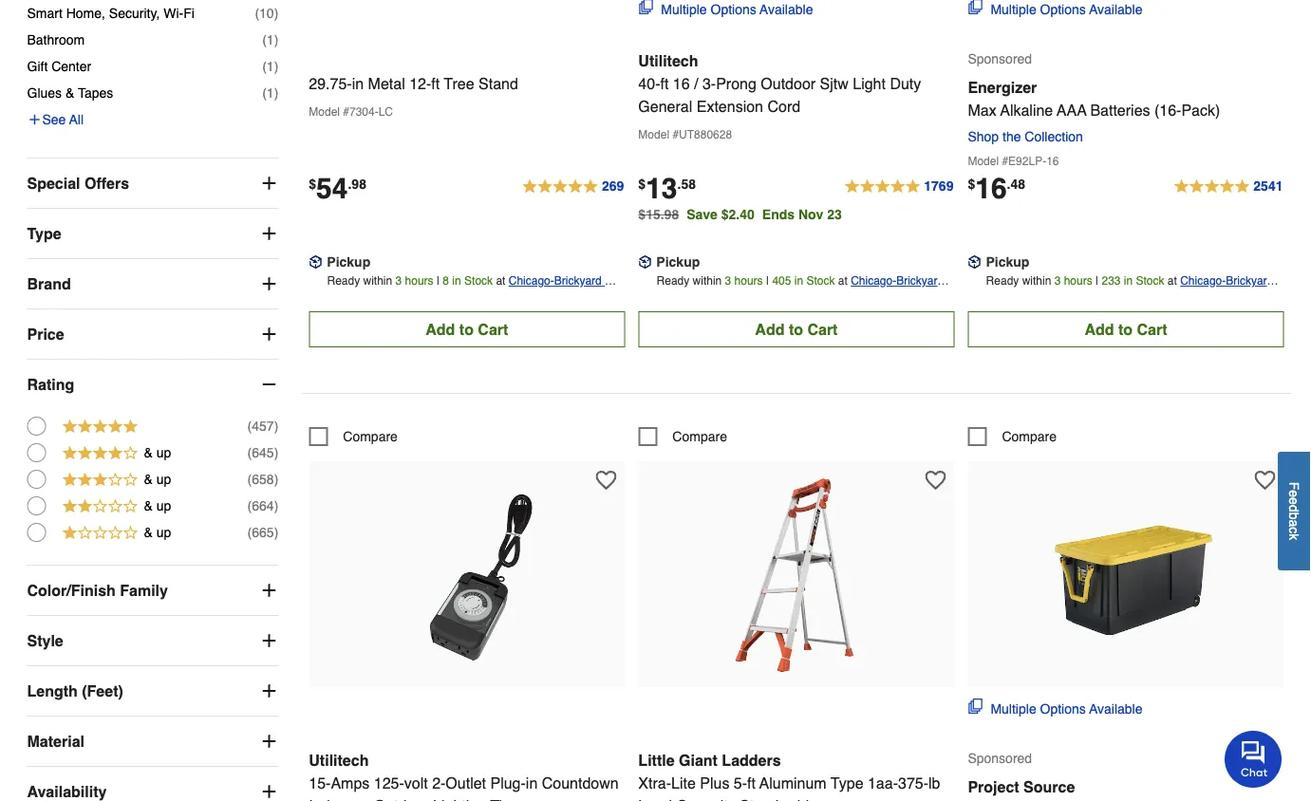 Task type: vqa. For each thing, say whether or not it's contained in the screenshot.


Task type: locate. For each thing, give the bounding box(es) containing it.
| inside the ready within 3 hours | 405 in stock at chicago-brickyard lowe's
[[766, 275, 769, 288]]

ready for ready within 3 hours | 405 in stock at chicago-brickyard lowe's
[[657, 275, 689, 288]]

lowe's inside the ready within 3 hours | 233 in stock at chicago-brickyard lowe's
[[1180, 294, 1215, 307]]

volt
[[404, 774, 428, 792]]

available up utilitech 40-ft 16 / 3-prong outdoor sjtw light duty general extension cord
[[760, 2, 813, 17]]

664
[[252, 499, 274, 514]]

hours left 8
[[405, 275, 433, 288]]

plus image inside length (feet) button
[[259, 682, 278, 701]]

stock inside the ready within 3 hours | 8 in stock at chicago-brickyard lowe's
[[464, 275, 493, 288]]

ft up step
[[747, 774, 756, 792]]

ft left tree
[[431, 75, 440, 92]]

available for multiple options available link on top of the energizer
[[1089, 2, 1143, 17]]

price
[[27, 326, 64, 343]]

compare inside 5014300771 element
[[343, 429, 398, 445]]

5 stars image containing 1769
[[843, 176, 954, 199]]

add to cart button
[[309, 312, 625, 348], [638, 312, 954, 348], [968, 312, 1284, 348]]

multiple up /
[[661, 2, 707, 17]]

cart for 1st add to cart button from the right
[[1137, 321, 1167, 338]]

2 sponsored from the top
[[968, 751, 1032, 766]]

1 horizontal spatial pickup image
[[968, 256, 981, 269]]

& for ( 645 )
[[144, 446, 153, 461]]

pickup down $15.98
[[656, 255, 700, 270]]

utilitech up the "40-" on the top
[[638, 52, 698, 70]]

2 horizontal spatial ft
[[747, 774, 756, 792]]

5 ) from the top
[[274, 419, 278, 434]]

)
[[274, 6, 278, 21], [274, 33, 278, 48], [274, 59, 278, 75], [274, 86, 278, 101], [274, 419, 278, 434], [274, 446, 278, 461], [274, 472, 278, 487], [274, 499, 278, 514], [274, 525, 278, 541]]

3 compare from the left
[[1002, 429, 1057, 445]]

& right '3 stars' image
[[144, 472, 153, 487]]

2 ( 1 ) from the top
[[262, 59, 278, 75]]

2 horizontal spatial 3
[[1054, 275, 1061, 288]]

0 horizontal spatial 3
[[395, 275, 402, 288]]

1 horizontal spatial cart
[[807, 321, 838, 338]]

1 horizontal spatial add to cart button
[[638, 312, 954, 348]]

ft inside utilitech 40-ft 16 / 3-prong outdoor sjtw light duty general extension cord
[[660, 75, 669, 92]]

countdown
[[542, 774, 619, 792]]

chicago- right 405
[[851, 275, 896, 288]]

pickup down actual price $16.48 element
[[986, 255, 1029, 270]]

plus image for special offers
[[259, 174, 278, 193]]

pickup image for ready within 3 hours | 405 in stock at chicago-brickyard lowe's
[[638, 256, 652, 269]]

2 pickup from the left
[[656, 255, 700, 270]]

( 1 )
[[262, 33, 278, 48], [262, 59, 278, 75], [262, 86, 278, 101]]

2 horizontal spatial add to cart button
[[968, 312, 1284, 348]]

1 horizontal spatial to
[[789, 321, 803, 338]]

extension
[[697, 98, 763, 115]]

chicago-brickyard lowe's button
[[509, 272, 625, 307], [851, 272, 954, 307], [1180, 272, 1284, 307]]

prong
[[716, 75, 756, 92]]

savings save $2.40 element
[[687, 207, 849, 222]]

1 stock from the left
[[464, 275, 493, 288]]

add to cart down the ready within 3 hours | 8 in stock at chicago-brickyard lowe's
[[426, 321, 508, 338]]

at for 8
[[496, 275, 505, 288]]

in inside the ready within 3 hours | 233 in stock at chicago-brickyard lowe's
[[1124, 275, 1133, 288]]

1 horizontal spatial within
[[693, 275, 722, 288]]

compare inside 5013943287 element
[[1002, 429, 1057, 445]]

2 ) from the top
[[274, 33, 278, 48]]

& right 1 star 'image'
[[144, 525, 153, 541]]

add
[[426, 321, 455, 338], [755, 321, 785, 338], [1085, 321, 1114, 338]]

plus image inside availability button
[[259, 783, 278, 801]]

16 down model # e92lp-16
[[975, 173, 1007, 205]]

up right '3 stars' image
[[156, 472, 171, 487]]

0 vertical spatial 16
[[673, 75, 690, 92]]

up right the 4 stars image
[[156, 446, 171, 461]]

ready down $15.98
[[657, 275, 689, 288]]

3 plus image from the top
[[259, 682, 278, 701]]

1 horizontal spatial brickyard
[[896, 275, 944, 288]]

2 lowe's from the left
[[851, 294, 886, 307]]

5 stars image containing 2541
[[1173, 176, 1284, 199]]

1 vertical spatial utilitech
[[309, 752, 369, 769]]

0 vertical spatial model
[[309, 106, 340, 119]]

options for multiple options available link on top of the energizer
[[1040, 2, 1086, 17]]

add down the ready within 3 hours | 8 in stock at chicago-brickyard lowe's
[[426, 321, 455, 338]]

compare for 5014300771 element on the bottom left of page
[[343, 429, 398, 445]]

plus image inside brand button
[[259, 275, 278, 294]]

utilitech for amps
[[309, 752, 369, 769]]

3 inside the ready within 3 hours | 405 in stock at chicago-brickyard lowe's
[[725, 275, 731, 288]]

1 horizontal spatial chicago-
[[851, 275, 896, 288]]

chat invite button image
[[1225, 730, 1283, 788]]

2 up from the top
[[156, 472, 171, 487]]

4 plus image from the top
[[259, 732, 278, 751]]

3 chicago-brickyard lowe's button from the left
[[1180, 272, 1284, 307]]

compare inside 5014114195 element
[[672, 429, 727, 445]]

| left 8
[[437, 275, 440, 288]]

ft up general
[[660, 75, 669, 92]]

project source commander x-large 75-gallons (300-quart) black and yellow heavy duty rolling tote with standard snap lid image
[[1021, 471, 1230, 680]]

in
[[352, 75, 364, 92], [452, 275, 461, 288], [794, 275, 803, 288], [1124, 275, 1133, 288], [526, 774, 538, 792]]

in right 8
[[452, 275, 461, 288]]

0 horizontal spatial cart
[[478, 321, 508, 338]]

1 hours from the left
[[405, 275, 433, 288]]

stock right 8
[[464, 275, 493, 288]]

2 horizontal spatial chicago-
[[1180, 275, 1226, 288]]

plus
[[700, 774, 729, 792]]

1 horizontal spatial type
[[831, 774, 863, 792]]

16 left /
[[673, 75, 690, 92]]

up right 2 stars image
[[156, 499, 171, 514]]

3 ready from the left
[[986, 275, 1019, 288]]

1 star image
[[61, 524, 139, 545]]

1 vertical spatial outdoor
[[374, 797, 429, 801]]

utilitech inside utilitech 15-amps 125-volt 2-outlet plug-in countdown indoor or outdoor lighting timer
[[309, 752, 369, 769]]

& up for ( 645 )
[[144, 446, 171, 461]]

1 add to cart from the left
[[426, 321, 508, 338]]

1 horizontal spatial 3
[[725, 275, 731, 288]]

2 stars image
[[61, 497, 139, 519]]

.48
[[1007, 176, 1025, 192]]

& right the 4 stars image
[[144, 446, 153, 461]]

4 up from the top
[[156, 525, 171, 541]]

0 horizontal spatial pickup
[[327, 255, 370, 270]]

hours
[[405, 275, 433, 288], [734, 275, 763, 288], [1064, 275, 1092, 288]]

0 horizontal spatial model
[[309, 106, 340, 119]]

e up "d"
[[1287, 490, 1302, 497]]

0 horizontal spatial hours
[[405, 275, 433, 288]]

3 left 405
[[725, 275, 731, 288]]

stock inside the ready within 3 hours | 405 in stock at chicago-brickyard lowe's
[[806, 275, 835, 288]]

& up right 1 star 'image'
[[144, 525, 171, 541]]

0 horizontal spatial within
[[363, 275, 392, 288]]

1 chicago- from the left
[[509, 275, 554, 288]]

3
[[395, 275, 402, 288], [725, 275, 731, 288], [1054, 275, 1061, 288]]

1 pickup image from the left
[[638, 256, 652, 269]]

2 vertical spatial 1
[[267, 86, 274, 101]]

0 vertical spatial type
[[27, 225, 61, 243]]

utilitech inside utilitech 40-ft 16 / 3-prong outdoor sjtw light duty general extension cord
[[638, 52, 698, 70]]

material
[[27, 733, 84, 750]]

actual price $16.48 element
[[968, 173, 1025, 205]]

multiple options available for multiple options available link above prong at top right
[[661, 2, 813, 17]]

3 lowe's from the left
[[1180, 294, 1215, 307]]

0 horizontal spatial lowe's
[[509, 294, 544, 307]]

2 ready from the left
[[657, 275, 689, 288]]

$ inside "$ 16 .48"
[[968, 176, 975, 192]]

2 horizontal spatial stock
[[1136, 275, 1164, 288]]

3 within from the left
[[1022, 275, 1051, 288]]

2 horizontal spatial at
[[1168, 275, 1177, 288]]

available up energizer max alkaline aaa batteries (16-pack)
[[1089, 2, 1143, 17]]

stock for 405
[[806, 275, 835, 288]]

& up right the 4 stars image
[[144, 446, 171, 461]]

3 chicago- from the left
[[1180, 275, 1226, 288]]

at right 8
[[496, 275, 505, 288]]

|
[[437, 275, 440, 288], [766, 275, 769, 288], [1096, 275, 1099, 288]]

( 664 )
[[247, 499, 278, 514]]

type
[[27, 225, 61, 243], [831, 774, 863, 792]]

brickyard inside the ready within 3 hours | 233 in stock at chicago-brickyard lowe's
[[1226, 275, 1273, 288]]

2 vertical spatial ( 1 )
[[262, 86, 278, 101]]

2 horizontal spatial 16
[[1046, 155, 1059, 168]]

| inside the ready within 3 hours | 8 in stock at chicago-brickyard lowe's
[[437, 275, 440, 288]]

multiple options available link up prong at top right
[[638, 0, 813, 19]]

8
[[443, 275, 449, 288]]

1 plus image from the top
[[259, 174, 278, 193]]

availability button
[[27, 768, 278, 801]]

3 cart from the left
[[1137, 321, 1167, 338]]

model down "29.75-"
[[309, 106, 340, 119]]

( 10 )
[[255, 6, 278, 21]]

model # ut880628
[[638, 128, 732, 142]]

within inside the ready within 3 hours | 233 in stock at chicago-brickyard lowe's
[[1022, 275, 1051, 288]]

stock for 233
[[1136, 275, 1164, 288]]

options
[[711, 2, 756, 17], [1040, 2, 1086, 17], [1040, 702, 1086, 717]]

outdoor
[[761, 75, 816, 92], [374, 797, 429, 801]]

1 horizontal spatial ready
[[657, 275, 689, 288]]

in right 405
[[794, 275, 803, 288]]

add to cart button down the ready within 3 hours | 405 in stock at chicago-brickyard lowe's
[[638, 312, 954, 348]]

1 horizontal spatial heart outline image
[[925, 470, 946, 491]]

3 up from the top
[[156, 499, 171, 514]]

1 horizontal spatial |
[[766, 275, 769, 288]]

up up the "color/finish family" button
[[156, 525, 171, 541]]

| inside the ready within 3 hours | 233 in stock at chicago-brickyard lowe's
[[1096, 275, 1099, 288]]

model down general
[[638, 128, 669, 142]]

plus image
[[27, 112, 42, 128], [259, 225, 278, 243], [259, 325, 278, 344], [259, 581, 278, 600], [259, 632, 278, 651], [259, 783, 278, 801]]

2 horizontal spatial compare
[[1002, 429, 1057, 445]]

cart down the ready within 3 hours | 405 in stock at chicago-brickyard lowe's
[[807, 321, 838, 338]]

1 $ from the left
[[309, 176, 316, 192]]

0 horizontal spatial at
[[496, 275, 505, 288]]

to down the ready within 3 hours | 233 in stock at chicago-brickyard lowe's
[[1118, 321, 1133, 338]]

6 ) from the top
[[274, 446, 278, 461]]

options for multiple options available link above prong at top right
[[711, 2, 756, 17]]

3 | from the left
[[1096, 275, 1099, 288]]

stock right 233
[[1136, 275, 1164, 288]]

& for ( 658 )
[[144, 472, 153, 487]]

4 ) from the top
[[274, 86, 278, 101]]

cord
[[767, 98, 800, 115]]

1 chicago-brickyard lowe's button from the left
[[509, 272, 625, 307]]

| left 233
[[1096, 275, 1099, 288]]

2 | from the left
[[766, 275, 769, 288]]

( 1 ) for &
[[262, 86, 278, 101]]

# for 29.75-in metal 12-ft tree stand
[[343, 106, 349, 119]]

see all
[[42, 112, 84, 128]]

3 $ from the left
[[968, 176, 975, 192]]

1 horizontal spatial ft
[[660, 75, 669, 92]]

0 horizontal spatial heart outline image
[[596, 470, 616, 491]]

& up for ( 658 )
[[144, 472, 171, 487]]

0 horizontal spatial type
[[27, 225, 61, 243]]

0 horizontal spatial utilitech
[[309, 752, 369, 769]]

offers
[[84, 175, 129, 192]]

1 & up from the top
[[144, 446, 171, 461]]

5013943287 element
[[968, 427, 1057, 446]]

indoor
[[309, 797, 352, 801]]

0 vertical spatial outdoor
[[761, 75, 816, 92]]

lowe's for 233
[[1180, 294, 1215, 307]]

2 vertical spatial #
[[1002, 155, 1008, 168]]

within for ready within 3 hours | 233 in stock at chicago-brickyard lowe's
[[1022, 275, 1051, 288]]

style
[[27, 632, 63, 650]]

4 & up from the top
[[144, 525, 171, 541]]

1769 button
[[843, 176, 954, 199]]

model down the shop
[[968, 155, 999, 168]]

2 heart outline image from the left
[[925, 470, 946, 491]]

within inside the ready within 3 hours | 8 in stock at chicago-brickyard lowe's
[[363, 275, 392, 288]]

1 for &
[[267, 86, 274, 101]]

$ right 269
[[638, 176, 646, 192]]

.58
[[677, 176, 696, 192]]

chicago- inside the ready within 3 hours | 405 in stock at chicago-brickyard lowe's
[[851, 275, 896, 288]]

16 for e92lp-
[[1046, 155, 1059, 168]]

7 ) from the top
[[274, 472, 278, 487]]

3 inside the ready within 3 hours | 8 in stock at chicago-brickyard lowe's
[[395, 275, 402, 288]]

0 vertical spatial 1
[[267, 33, 274, 48]]

within left 8
[[363, 275, 392, 288]]

e up b
[[1287, 497, 1302, 505]]

in left metal
[[352, 75, 364, 92]]

1 horizontal spatial pickup
[[656, 255, 700, 270]]

2 horizontal spatial $
[[968, 176, 975, 192]]

# down "29.75-"
[[343, 106, 349, 119]]

chicago- inside the ready within 3 hours | 8 in stock at chicago-brickyard lowe's
[[509, 275, 554, 288]]

(
[[255, 6, 259, 21], [262, 33, 267, 48], [262, 59, 267, 75], [262, 86, 267, 101], [247, 419, 252, 434], [247, 446, 252, 461], [247, 472, 252, 487], [247, 499, 252, 514], [247, 525, 252, 541]]

2 $ from the left
[[638, 176, 646, 192]]

1 vertical spatial type
[[831, 774, 863, 792]]

5 stars image
[[521, 176, 625, 199], [843, 176, 954, 199], [1173, 176, 1284, 199], [61, 417, 139, 439]]

add down 405
[[755, 321, 785, 338]]

2 horizontal spatial within
[[1022, 275, 1051, 288]]

0 horizontal spatial add to cart
[[426, 321, 508, 338]]

2 pickup image from the left
[[968, 256, 981, 269]]

1 up from the top
[[156, 446, 171, 461]]

plus image
[[259, 174, 278, 193], [259, 275, 278, 294], [259, 682, 278, 701], [259, 732, 278, 751]]

9 ) from the top
[[274, 525, 278, 541]]

outdoor up 'cord'
[[761, 75, 816, 92]]

aluminum
[[759, 774, 827, 792]]

2 horizontal spatial |
[[1096, 275, 1099, 288]]

sponsored up the energizer
[[968, 52, 1032, 67]]

2 brickyard from the left
[[896, 275, 944, 288]]

40-
[[638, 75, 660, 92]]

0 horizontal spatial brickyard
[[554, 275, 602, 288]]

pickup image
[[309, 256, 322, 269]]

chicago- for ready within 3 hours | 8 in stock at chicago-brickyard lowe's
[[509, 275, 554, 288]]

| for 405
[[766, 275, 769, 288]]

chicago-brickyard lowe's button for ready within 3 hours | 8 in stock at chicago-brickyard lowe's
[[509, 272, 625, 307]]

chicago- inside the ready within 3 hours | 233 in stock at chicago-brickyard lowe's
[[1180, 275, 1226, 288]]

2 at from the left
[[838, 275, 848, 288]]

0 vertical spatial ( 1 )
[[262, 33, 278, 48]]

at right 233
[[1168, 275, 1177, 288]]

in inside the ready within 3 hours | 8 in stock at chicago-brickyard lowe's
[[452, 275, 461, 288]]

to down the ready within 3 hours | 405 in stock at chicago-brickyard lowe's
[[789, 321, 803, 338]]

1 horizontal spatial utilitech
[[638, 52, 698, 70]]

add to cart down the ready within 3 hours | 233 in stock at chicago-brickyard lowe's
[[1085, 321, 1167, 338]]

shop the collection link
[[968, 129, 1091, 145]]

1 horizontal spatial #
[[672, 128, 679, 142]]

outdoor down 125-
[[374, 797, 429, 801]]

plug-
[[490, 774, 526, 792]]

2 horizontal spatial cart
[[1137, 321, 1167, 338]]

1 horizontal spatial chicago-brickyard lowe's button
[[851, 272, 954, 307]]

2 horizontal spatial pickup
[[986, 255, 1029, 270]]

rating button
[[27, 360, 278, 410]]

add to cart button down the ready within 3 hours | 233 in stock at chicago-brickyard lowe's
[[968, 312, 1284, 348]]

was price $15.98 element
[[638, 202, 687, 222]]

0 horizontal spatial 16
[[673, 75, 690, 92]]

pickup image down "$ 16 .48"
[[968, 256, 981, 269]]

plus image for material
[[259, 732, 278, 751]]

2 add to cart button from the left
[[638, 312, 954, 348]]

lowe's inside the ready within 3 hours | 8 in stock at chicago-brickyard lowe's
[[509, 294, 544, 307]]

2 horizontal spatial brickyard
[[1226, 275, 1273, 288]]

1 compare from the left
[[343, 429, 398, 445]]

1 within from the left
[[363, 275, 392, 288]]

compare for 5013943287 element
[[1002, 429, 1057, 445]]

length
[[27, 683, 78, 700]]

2 chicago-brickyard lowe's button from the left
[[851, 272, 954, 307]]

0 vertical spatial sponsored
[[968, 52, 1032, 67]]

multiple options available up prong at top right
[[661, 2, 813, 17]]

plus image inside 'style' button
[[259, 632, 278, 651]]

hours left 233
[[1064, 275, 1092, 288]]

15-
[[309, 774, 331, 792]]

plus image for type
[[259, 225, 278, 243]]

hours inside the ready within 3 hours | 405 in stock at chicago-brickyard lowe's
[[734, 275, 763, 288]]

at inside the ready within 3 hours | 405 in stock at chicago-brickyard lowe's
[[838, 275, 848, 288]]

utilitech up amps
[[309, 752, 369, 769]]

available up 'project source' "link"
[[1089, 702, 1143, 717]]

within inside the ready within 3 hours | 405 in stock at chicago-brickyard lowe's
[[693, 275, 722, 288]]

$ for 16
[[968, 176, 975, 192]]

at inside the ready within 3 hours | 233 in stock at chicago-brickyard lowe's
[[1168, 275, 1177, 288]]

2 1 from the top
[[267, 59, 274, 75]]

multiple options available for multiple options available link on top of the energizer
[[991, 2, 1143, 17]]

0 horizontal spatial add to cart button
[[309, 312, 625, 348]]

# up .48
[[1002, 155, 1008, 168]]

3 stock from the left
[[1136, 275, 1164, 288]]

# down general
[[672, 128, 679, 142]]

type up 'brand'
[[27, 225, 61, 243]]

multiple options available up 'source'
[[991, 702, 1143, 717]]

a
[[1287, 519, 1302, 527]]

1 | from the left
[[437, 275, 440, 288]]

at right 405
[[838, 275, 848, 288]]

type left 1aa-
[[831, 774, 863, 792]]

within down save
[[693, 275, 722, 288]]

2 horizontal spatial hours
[[1064, 275, 1092, 288]]

269
[[602, 179, 624, 194]]

1 horizontal spatial outdoor
[[761, 75, 816, 92]]

ready inside the ready within 3 hours | 233 in stock at chicago-brickyard lowe's
[[986, 275, 1019, 288]]

3 & up from the top
[[144, 499, 171, 514]]

& up right '3 stars' image
[[144, 472, 171, 487]]

$ right 1769 on the right top
[[968, 176, 975, 192]]

2 cart from the left
[[807, 321, 838, 338]]

0 horizontal spatial chicago-
[[509, 275, 554, 288]]

0 horizontal spatial #
[[343, 106, 349, 119]]

utilitech 15-amps 125-volt 2-outlet plug-in countdown indoor or outdoor lighting timer image
[[362, 471, 571, 680]]

hours left 405
[[734, 275, 763, 288]]

1 horizontal spatial $
[[638, 176, 646, 192]]

plus image inside price button
[[259, 325, 278, 344]]

ready down actual price $54.98 element
[[327, 275, 360, 288]]

5014300771 element
[[309, 427, 398, 446]]

chicago- right 8
[[509, 275, 554, 288]]

project source link
[[968, 778, 1284, 801]]

e
[[1287, 490, 1302, 497], [1287, 497, 1302, 505]]

ready within 3 hours | 8 in stock at chicago-brickyard lowe's
[[327, 275, 605, 307]]

plus image inside special offers button
[[259, 174, 278, 193]]

& up
[[144, 446, 171, 461], [144, 472, 171, 487], [144, 499, 171, 514], [144, 525, 171, 541]]

2 horizontal spatial ready
[[986, 275, 1019, 288]]

2541
[[1253, 179, 1283, 194]]

1 add to cart button from the left
[[309, 312, 625, 348]]

1 horizontal spatial compare
[[672, 429, 727, 445]]

hours for 8
[[405, 275, 433, 288]]

energizer
[[968, 79, 1037, 96]]

in for ready within 3 hours | 8 in stock at chicago-brickyard lowe's
[[452, 275, 461, 288]]

stock inside the ready within 3 hours | 233 in stock at chicago-brickyard lowe's
[[1136, 275, 1164, 288]]

compare for 5014114195 element
[[672, 429, 727, 445]]

chicago- right 233
[[1180, 275, 1226, 288]]

1 brickyard from the left
[[554, 275, 602, 288]]

hours inside the ready within 3 hours | 8 in stock at chicago-brickyard lowe's
[[405, 275, 433, 288]]

ladders
[[722, 752, 781, 769]]

1 pickup from the left
[[327, 255, 370, 270]]

1 ready from the left
[[327, 275, 360, 288]]

plus image for color/finish family
[[259, 581, 278, 600]]

$ for 13
[[638, 176, 646, 192]]

at inside the ready within 3 hours | 8 in stock at chicago-brickyard lowe's
[[496, 275, 505, 288]]

1 horizontal spatial hours
[[734, 275, 763, 288]]

ready
[[327, 275, 360, 288], [657, 275, 689, 288], [986, 275, 1019, 288]]

2 3 from the left
[[725, 275, 731, 288]]

0 vertical spatial #
[[343, 106, 349, 119]]

1 horizontal spatial lowe's
[[851, 294, 886, 307]]

color/finish
[[27, 582, 116, 599]]

stock for 8
[[464, 275, 493, 288]]

pickup image
[[638, 256, 652, 269], [968, 256, 981, 269]]

2 plus image from the top
[[259, 275, 278, 294]]

0 horizontal spatial stock
[[464, 275, 493, 288]]

multiple up project source
[[991, 702, 1036, 717]]

405
[[772, 275, 791, 288]]

ready for ready within 3 hours | 233 in stock at chicago-brickyard lowe's
[[986, 275, 1019, 288]]

options up 'source'
[[1040, 702, 1086, 717]]

in inside the ready within 3 hours | 405 in stock at chicago-brickyard lowe's
[[794, 275, 803, 288]]

$ inside $ 54 .98
[[309, 176, 316, 192]]

within
[[363, 275, 392, 288], [693, 275, 722, 288], [1022, 275, 1051, 288]]

b
[[1287, 512, 1302, 519]]

lowe's inside the ready within 3 hours | 405 in stock at chicago-brickyard lowe's
[[851, 294, 886, 307]]

1 vertical spatial ( 1 )
[[262, 59, 278, 75]]

option group
[[27, 413, 278, 546]]

1 at from the left
[[496, 275, 505, 288]]

multiple options available link up 'source'
[[968, 699, 1143, 719]]

2 chicago- from the left
[[851, 275, 896, 288]]

16 down collection
[[1046, 155, 1059, 168]]

in up timer
[[526, 774, 538, 792]]

8 ) from the top
[[274, 499, 278, 514]]

hours for 233
[[1064, 275, 1092, 288]]

ready inside the ready within 3 hours | 8 in stock at chicago-brickyard lowe's
[[327, 275, 360, 288]]

cart for 2nd add to cart button from left
[[807, 321, 838, 338]]

29.75-in metal 12-ft tree stand link
[[309, 52, 625, 95]]

3 left 8
[[395, 275, 402, 288]]

| left 405
[[766, 275, 769, 288]]

& right 2 stars image
[[144, 499, 153, 514]]

1 vertical spatial 1
[[267, 59, 274, 75]]

2 horizontal spatial heart outline image
[[1254, 470, 1275, 491]]

tapes
[[78, 86, 113, 101]]

pickup image down $15.98
[[638, 256, 652, 269]]

1 vertical spatial 16
[[1046, 155, 1059, 168]]

2 horizontal spatial lowe's
[[1180, 294, 1215, 307]]

0 horizontal spatial |
[[437, 275, 440, 288]]

1 add from the left
[[426, 321, 455, 338]]

3 1 from the top
[[267, 86, 274, 101]]

chicago-brickyard lowe's button for ready within 3 hours | 233 in stock at chicago-brickyard lowe's
[[1180, 272, 1284, 307]]

cart for first add to cart button from the left
[[478, 321, 508, 338]]

( 1 ) for center
[[262, 59, 278, 75]]

1 vertical spatial sponsored
[[968, 751, 1032, 766]]

1 horizontal spatial at
[[838, 275, 848, 288]]

ready inside the ready within 3 hours | 405 in stock at chicago-brickyard lowe's
[[657, 275, 689, 288]]

pickup
[[327, 255, 370, 270], [656, 255, 700, 270], [986, 255, 1029, 270]]

( 645 )
[[247, 446, 278, 461]]

in inside utilitech 15-amps 125-volt 2-outlet plug-in countdown indoor or outdoor lighting timer
[[526, 774, 538, 792]]

1 vertical spatial model
[[638, 128, 669, 142]]

1 horizontal spatial stock
[[806, 275, 835, 288]]

2 vertical spatial 16
[[975, 173, 1007, 205]]

2 hours from the left
[[734, 275, 763, 288]]

stock
[[464, 275, 493, 288], [806, 275, 835, 288], [1136, 275, 1164, 288]]

add to cart down the ready within 3 hours | 405 in stock at chicago-brickyard lowe's
[[755, 321, 838, 338]]

heart outline image
[[596, 470, 616, 491], [925, 470, 946, 491], [1254, 470, 1275, 491]]

at
[[496, 275, 505, 288], [838, 275, 848, 288], [1168, 275, 1177, 288]]

sjtw
[[820, 75, 849, 92]]

2 horizontal spatial add to cart
[[1085, 321, 1167, 338]]

$ left .98
[[309, 176, 316, 192]]

up for ( 665 )
[[156, 525, 171, 541]]

glues
[[27, 86, 62, 101]]

0 horizontal spatial to
[[459, 321, 474, 338]]

2 compare from the left
[[672, 429, 727, 445]]

add to cart button down the ready within 3 hours | 8 in stock at chicago-brickyard lowe's
[[309, 312, 625, 348]]

10
[[259, 6, 274, 21]]

2 horizontal spatial add
[[1085, 321, 1114, 338]]

2 horizontal spatial chicago-brickyard lowe's button
[[1180, 272, 1284, 307]]

3 at from the left
[[1168, 275, 1177, 288]]

1 3 from the left
[[395, 275, 402, 288]]

type inside the little giant ladders xtra-lite plus 5-ft aluminum type 1aa-375-lb load capacity step ladder
[[831, 774, 863, 792]]

options up energizer max alkaline aaa batteries (16-pack)
[[1040, 2, 1086, 17]]

3 pickup from the left
[[986, 255, 1029, 270]]

ready down "$ 16 .48"
[[986, 275, 1019, 288]]

0 horizontal spatial $
[[309, 176, 316, 192]]

0 horizontal spatial ready
[[327, 275, 360, 288]]

0 horizontal spatial ft
[[431, 75, 440, 92]]

2 stock from the left
[[806, 275, 835, 288]]

& for ( 664 )
[[144, 499, 153, 514]]

1 vertical spatial #
[[672, 128, 679, 142]]

cart down the ready within 3 hours | 8 in stock at chicago-brickyard lowe's
[[478, 321, 508, 338]]

pickup right pickup image
[[327, 255, 370, 270]]

& up right 2 stars image
[[144, 499, 171, 514]]

hours inside the ready within 3 hours | 233 in stock at chicago-brickyard lowe's
[[1064, 275, 1092, 288]]

$ inside $ 13 .58
[[638, 176, 646, 192]]

sponsored up the project
[[968, 751, 1032, 766]]

1 horizontal spatial model
[[638, 128, 669, 142]]

load
[[638, 797, 672, 801]]

2 within from the left
[[693, 275, 722, 288]]

2 horizontal spatial to
[[1118, 321, 1133, 338]]

in right 233
[[1124, 275, 1133, 288]]

plus image inside 'type' button
[[259, 225, 278, 243]]

multiple options available for multiple options available link over 'source'
[[991, 702, 1143, 717]]

5 stars image containing 269
[[521, 176, 625, 199]]

1 horizontal spatial add
[[755, 321, 785, 338]]

3 inside the ready within 3 hours | 233 in stock at chicago-brickyard lowe's
[[1054, 275, 1061, 288]]

3 3 from the left
[[1054, 275, 1061, 288]]

2541 button
[[1173, 176, 1284, 199]]

2-
[[432, 774, 446, 792]]

multiple up the energizer
[[991, 2, 1036, 17]]

brickyard inside the ready within 3 hours | 8 in stock at chicago-brickyard lowe's
[[554, 275, 602, 288]]

cart down the ready within 3 hours | 233 in stock at chicago-brickyard lowe's
[[1137, 321, 1167, 338]]

brickyard inside the ready within 3 hours | 405 in stock at chicago-brickyard lowe's
[[896, 275, 944, 288]]

available for multiple options available link above prong at top right
[[760, 2, 813, 17]]

1
[[267, 33, 274, 48], [267, 59, 274, 75], [267, 86, 274, 101]]

multiple options available
[[661, 2, 813, 17], [991, 2, 1143, 17], [991, 702, 1143, 717]]

plus image inside the "color/finish family" button
[[259, 581, 278, 600]]

3 ( 1 ) from the top
[[262, 86, 278, 101]]

3 hours from the left
[[1064, 275, 1092, 288]]

outdoor inside utilitech 15-amps 125-volt 2-outlet plug-in countdown indoor or outdoor lighting timer
[[374, 797, 429, 801]]

add down 233
[[1085, 321, 1114, 338]]

0 horizontal spatial compare
[[343, 429, 398, 445]]

availability
[[27, 783, 107, 801]]

2 horizontal spatial model
[[968, 155, 999, 168]]

to down the ready within 3 hours | 8 in stock at chicago-brickyard lowe's
[[459, 321, 474, 338]]

16 inside utilitech 40-ft 16 / 3-prong outdoor sjtw light duty general extension cord
[[673, 75, 690, 92]]

plus image inside material button
[[259, 732, 278, 751]]

.98
[[348, 176, 366, 192]]

1 cart from the left
[[478, 321, 508, 338]]

3 brickyard from the left
[[1226, 275, 1273, 288]]

1 horizontal spatial add to cart
[[755, 321, 838, 338]]

within left 233
[[1022, 275, 1051, 288]]

options up prong at top right
[[711, 2, 756, 17]]

0 vertical spatial utilitech
[[638, 52, 698, 70]]

1 lowe's from the left
[[509, 294, 544, 307]]

(feet)
[[82, 683, 123, 700]]

2 & up from the top
[[144, 472, 171, 487]]

special
[[27, 175, 80, 192]]

0 horizontal spatial add
[[426, 321, 455, 338]]

$15.98 save $2.40 ends nov 23
[[638, 207, 842, 222]]

multiple options available up energizer max alkaline aaa batteries (16-pack)
[[991, 2, 1143, 17]]

0 horizontal spatial chicago-brickyard lowe's button
[[509, 272, 625, 307]]



Task type: describe. For each thing, give the bounding box(es) containing it.
1 ( 1 ) from the top
[[262, 33, 278, 48]]

length (feet)
[[27, 683, 123, 700]]

3 heart outline image from the left
[[1254, 470, 1275, 491]]

1 e from the top
[[1287, 490, 1302, 497]]

fi
[[183, 6, 194, 21]]

4 stars image
[[61, 444, 139, 466]]

multiple for multiple options available link on top of the energizer
[[991, 2, 1036, 17]]

at for 233
[[1168, 275, 1177, 288]]

1 horizontal spatial 16
[[975, 173, 1007, 205]]

up for ( 658 )
[[156, 472, 171, 487]]

brickyard for ready within 3 hours | 233 in stock at chicago-brickyard lowe's
[[1226, 275, 1273, 288]]

ut880628
[[679, 128, 732, 142]]

timer
[[490, 797, 528, 801]]

in for ready within 3 hours | 233 in stock at chicago-brickyard lowe's
[[1124, 275, 1133, 288]]

1769
[[924, 179, 954, 194]]

1 heart outline image from the left
[[596, 470, 616, 491]]

gift
[[27, 59, 48, 75]]

within for ready within 3 hours | 405 in stock at chicago-brickyard lowe's
[[693, 275, 722, 288]]

457
[[252, 419, 274, 434]]

/
[[694, 75, 698, 92]]

| for 233
[[1096, 275, 1099, 288]]

5014114195 element
[[638, 427, 727, 446]]

1 sponsored from the top
[[968, 52, 1032, 67]]

f e e d b a c k
[[1287, 482, 1302, 540]]

3 to from the left
[[1118, 321, 1133, 338]]

length (feet) button
[[27, 667, 278, 716]]

energizer max alkaline aaa batteries (16-pack)
[[968, 79, 1220, 119]]

lite
[[671, 774, 696, 792]]

e92lp-
[[1008, 155, 1046, 168]]

13
[[646, 173, 677, 205]]

54
[[316, 173, 348, 205]]

1 to from the left
[[459, 321, 474, 338]]

& up for ( 664 )
[[144, 499, 171, 514]]

pickup for ready within 3 hours | 233 in stock at chicago-brickyard lowe's
[[986, 255, 1029, 270]]

1 1 from the top
[[267, 33, 274, 48]]

125-
[[374, 774, 404, 792]]

metal
[[368, 75, 405, 92]]

2 e from the top
[[1287, 497, 1302, 505]]

options for multiple options available link over 'source'
[[1040, 702, 1086, 717]]

645
[[252, 446, 274, 461]]

plus image for availability
[[259, 783, 278, 801]]

minus image
[[259, 375, 278, 394]]

in for ready within 3 hours | 405 in stock at chicago-brickyard lowe's
[[794, 275, 803, 288]]

5 stars image for 16
[[1173, 176, 1284, 199]]

1 ) from the top
[[274, 6, 278, 21]]

see
[[42, 112, 66, 128]]

model for 40-ft 16 / 3-prong outdoor sjtw light duty general extension cord
[[638, 128, 669, 142]]

model # 7304-lc
[[309, 106, 393, 119]]

option group containing (
[[27, 413, 278, 546]]

f e e d b a c k button
[[1278, 452, 1311, 570]]

$15.98
[[638, 207, 679, 222]]

12-
[[409, 75, 431, 92]]

lc
[[378, 106, 393, 119]]

1 for center
[[267, 59, 274, 75]]

2 add from the left
[[755, 321, 785, 338]]

outlet
[[446, 774, 486, 792]]

duty
[[890, 75, 921, 92]]

aaa
[[1057, 101, 1086, 119]]

brand
[[27, 275, 71, 293]]

material button
[[27, 717, 278, 767]]

7304-
[[349, 106, 378, 119]]

2 add to cart from the left
[[755, 321, 838, 338]]

actual price $13.58 element
[[638, 173, 696, 205]]

lowe's for 8
[[509, 294, 544, 307]]

utilitech 15-amps 125-volt 2-outlet plug-in countdown indoor or outdoor lighting timer
[[309, 752, 619, 801]]

$ 54 .98
[[309, 173, 366, 205]]

multiple for multiple options available link above prong at top right
[[661, 2, 707, 17]]

& right "glues"
[[65, 86, 74, 101]]

f
[[1287, 482, 1302, 490]]

3 for 233
[[1054, 275, 1061, 288]]

lb
[[928, 774, 940, 792]]

3 add to cart button from the left
[[968, 312, 1284, 348]]

( 658 )
[[247, 472, 278, 487]]

chicago-brickyard lowe's button for ready within 3 hours | 405 in stock at chicago-brickyard lowe's
[[851, 272, 954, 307]]

utilitech for ft
[[638, 52, 698, 70]]

29.75-in metal 12-ft tree stand
[[309, 75, 518, 92]]

smart
[[27, 6, 63, 21]]

ends nov 23 element
[[762, 207, 849, 222]]

665
[[252, 525, 274, 541]]

home,
[[66, 6, 105, 21]]

( 665 )
[[247, 525, 278, 541]]

model for 29.75-in metal 12-ft tree stand
[[309, 106, 340, 119]]

multiple options available link up the energizer
[[968, 0, 1143, 19]]

chicago- for ready within 3 hours | 233 in stock at chicago-brickyard lowe's
[[1180, 275, 1226, 288]]

plus image for price
[[259, 325, 278, 344]]

3 for 405
[[725, 275, 731, 288]]

up for ( 664 )
[[156, 499, 171, 514]]

source
[[1023, 778, 1075, 796]]

type inside button
[[27, 225, 61, 243]]

plus image for length (feet)
[[259, 682, 278, 701]]

batteries
[[1090, 101, 1150, 119]]

security,
[[109, 6, 160, 21]]

the
[[1003, 129, 1021, 145]]

5 stars image for 13
[[843, 176, 954, 199]]

giant
[[679, 752, 718, 769]]

type button
[[27, 209, 278, 259]]

little giant ladders xtra-lite plus 5-ft aluminum type 1aa-375-lb load capacity step ladder image
[[692, 471, 901, 680]]

outdoor inside utilitech 40-ft 16 / 3-prong outdoor sjtw light duty general extension cord
[[761, 75, 816, 92]]

(16-
[[1154, 101, 1181, 119]]

utilitech 40-ft 16 / 3-prong outdoor sjtw light duty general extension cord
[[638, 52, 921, 115]]

3 add from the left
[[1085, 321, 1114, 338]]

3 stars image
[[61, 470, 139, 492]]

actual price $54.98 element
[[309, 173, 366, 205]]

glues & tapes
[[27, 86, 113, 101]]

16 for ft
[[673, 75, 690, 92]]

available for multiple options available link over 'source'
[[1089, 702, 1143, 717]]

3-
[[702, 75, 716, 92]]

$ 13 .58
[[638, 173, 696, 205]]

ft inside the little giant ladders xtra-lite plus 5-ft aluminum type 1aa-375-lb load capacity step ladder
[[747, 774, 756, 792]]

1aa-
[[868, 774, 898, 792]]

wi-
[[163, 6, 183, 21]]

& for ( 665 )
[[144, 525, 153, 541]]

all
[[69, 112, 84, 128]]

pickup for ready within 3 hours | 405 in stock at chicago-brickyard lowe's
[[656, 255, 700, 270]]

color/finish family
[[27, 582, 168, 599]]

up for ( 645 )
[[156, 446, 171, 461]]

brickyard for ready within 3 hours | 405 in stock at chicago-brickyard lowe's
[[896, 275, 944, 288]]

lighting
[[433, 797, 486, 801]]

price button
[[27, 310, 278, 359]]

lowe's for 405
[[851, 294, 886, 307]]

ready for ready within 3 hours | 8 in stock at chicago-brickyard lowe's
[[327, 275, 360, 288]]

family
[[120, 582, 168, 599]]

hours for 405
[[734, 275, 763, 288]]

plus image for brand
[[259, 275, 278, 294]]

5 stars image for 54
[[521, 176, 625, 199]]

& up for ( 665 )
[[144, 525, 171, 541]]

within for ready within 3 hours | 8 in stock at chicago-brickyard lowe's
[[363, 275, 392, 288]]

# for 40-ft 16 / 3-prong outdoor sjtw light duty general extension cord
[[672, 128, 679, 142]]

little giant ladders xtra-lite plus 5-ft aluminum type 1aa-375-lb load capacity step ladder
[[638, 752, 940, 801]]

2 to from the left
[[789, 321, 803, 338]]

$ for 54
[[309, 176, 316, 192]]

special offers
[[27, 175, 129, 192]]

chicago- for ready within 3 hours | 405 in stock at chicago-brickyard lowe's
[[851, 275, 896, 288]]

rating
[[27, 376, 74, 393]]

stand
[[479, 75, 518, 92]]

at for 405
[[838, 275, 848, 288]]

plus image for style
[[259, 632, 278, 651]]

multiple for multiple options available link over 'source'
[[991, 702, 1036, 717]]

5-
[[734, 774, 747, 792]]

brickyard for ready within 3 hours | 8 in stock at chicago-brickyard lowe's
[[554, 275, 602, 288]]

3 for 8
[[395, 275, 402, 288]]

29.75-
[[309, 75, 352, 92]]

capacity
[[676, 797, 735, 801]]

pickup image for ready within 3 hours | 233 in stock at chicago-brickyard lowe's
[[968, 256, 981, 269]]

project source
[[968, 778, 1075, 796]]

style button
[[27, 617, 278, 666]]

23
[[827, 207, 842, 222]]

2 vertical spatial model
[[968, 155, 999, 168]]

pickup for ready within 3 hours | 8 in stock at chicago-brickyard lowe's
[[327, 255, 370, 270]]

project
[[968, 778, 1019, 796]]

special offers button
[[27, 159, 278, 208]]

| for 8
[[437, 275, 440, 288]]

3 ) from the top
[[274, 59, 278, 75]]

little
[[638, 752, 675, 769]]

brand button
[[27, 260, 278, 309]]

plus image inside see all button
[[27, 112, 42, 128]]

3 add to cart from the left
[[1085, 321, 1167, 338]]

2 horizontal spatial #
[[1002, 155, 1008, 168]]



